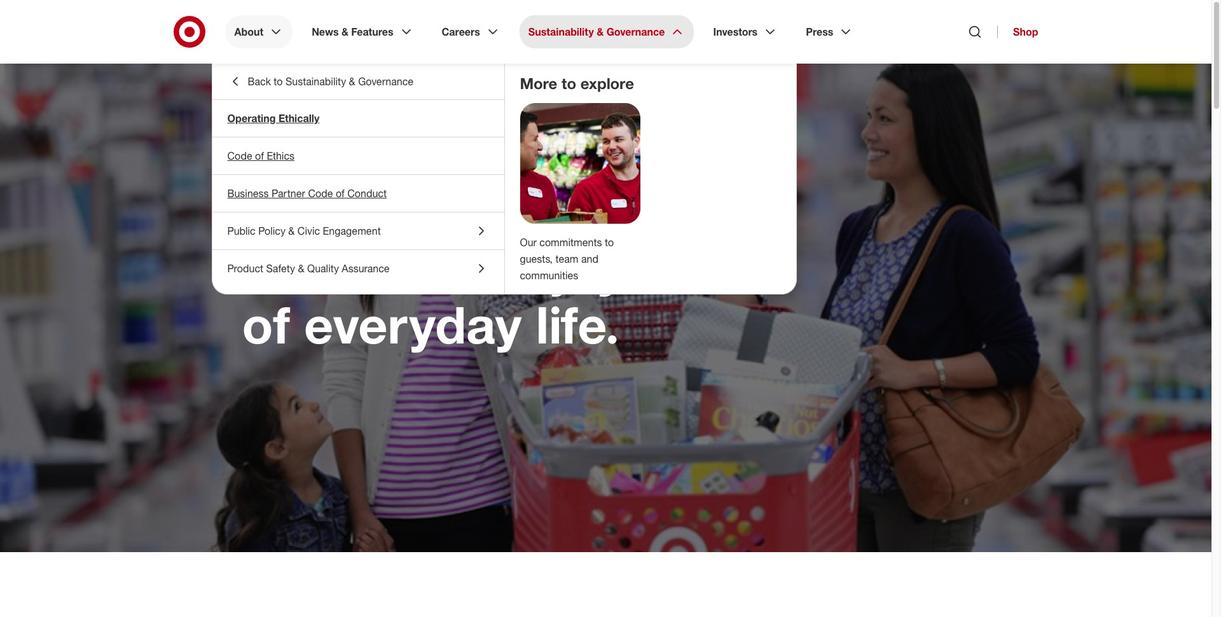 Task type: vqa. For each thing, say whether or not it's contained in the screenshot.
portfolio.
no



Task type: locate. For each thing, give the bounding box(es) containing it.
about link
[[226, 15, 293, 48]]

1 vertical spatial code
[[308, 187, 333, 200]]

sustainability inside back to sustainability & governance button
[[286, 75, 346, 88]]

sustainability up ethically
[[286, 75, 346, 88]]

about inside site navigation element
[[235, 25, 264, 38]]

joy
[[553, 237, 624, 300]]

shop link
[[998, 25, 1039, 38]]

features
[[352, 25, 394, 38]]

investors
[[714, 25, 758, 38]]

operating ethically
[[228, 112, 320, 125]]

partner
[[272, 187, 305, 200]]

business partner code of conduct
[[228, 187, 387, 200]]

news
[[312, 25, 339, 38]]

we're
[[242, 125, 378, 188]]

of left "ethics"
[[255, 150, 264, 162]]

of
[[255, 150, 264, 162], [336, 187, 345, 200], [242, 293, 290, 356]]

sustainability up more to explore
[[529, 25, 594, 38]]

back to sustainability & governance
[[248, 75, 414, 88]]

sustainability inside "sustainability & governance" link
[[529, 25, 594, 38]]

0 horizontal spatial sustainability
[[286, 75, 346, 88]]

about down back
[[242, 104, 286, 123]]

site navigation element
[[0, 0, 1222, 617]]

&
[[342, 25, 349, 38], [597, 25, 604, 38], [349, 75, 356, 88], [288, 225, 295, 237], [298, 262, 305, 275]]

2 vertical spatial of
[[242, 293, 290, 356]]

business partner code of conduct link
[[212, 175, 504, 212]]

shop
[[1014, 25, 1039, 38]]

governance
[[607, 25, 665, 38], [358, 75, 414, 88]]

careers
[[442, 25, 480, 38]]

back to sustainability & governance button
[[212, 64, 504, 99]]

and
[[582, 253, 599, 265]]

code up business
[[228, 150, 252, 162]]

0 horizontal spatial governance
[[358, 75, 414, 88]]

code
[[228, 150, 252, 162], [308, 187, 333, 200]]

about
[[235, 25, 264, 38], [242, 104, 286, 123]]

sustainability & governance
[[529, 25, 665, 38]]

1 horizontal spatial sustainability
[[529, 25, 594, 38]]

0 vertical spatial sustainability
[[529, 25, 594, 38]]

code right partner
[[308, 187, 333, 200]]

all
[[360, 181, 416, 244]]

about up back
[[235, 25, 264, 38]]

public
[[228, 225, 256, 237]]

here
[[392, 125, 500, 188]]

two target team members smiling in the grocery department image
[[520, 103, 641, 224]]

1 horizontal spatial governance
[[607, 25, 665, 38]]

safety
[[266, 262, 295, 275]]

sustainability
[[529, 25, 594, 38], [286, 75, 346, 88]]

discover
[[242, 237, 448, 300]]

policy
[[258, 225, 286, 237]]

0 horizontal spatial code
[[228, 150, 252, 162]]

governance up explore
[[607, 25, 665, 38]]

& up the operating ethically link
[[349, 75, 356, 88]]

governance up the operating ethically link
[[358, 75, 414, 88]]

of down the safety
[[242, 293, 290, 356]]

conduct
[[348, 187, 387, 200]]

civic
[[298, 225, 320, 237]]

product
[[228, 262, 263, 275]]

0 vertical spatial code
[[228, 150, 252, 162]]

investors link
[[705, 15, 787, 48]]

public policy & civic engagement
[[228, 225, 381, 237]]

product safety & quality assurance link
[[212, 250, 504, 287]]

to
[[562, 74, 577, 93], [274, 75, 283, 88], [514, 125, 563, 188], [605, 236, 614, 249]]

of left conduct
[[336, 187, 345, 200]]

about inside about we're here to help all families discover the joy of everyday life.
[[242, 104, 286, 123]]

1 vertical spatial governance
[[358, 75, 414, 88]]

our
[[520, 236, 537, 249]]

1 vertical spatial sustainability
[[286, 75, 346, 88]]

1 vertical spatial about
[[242, 104, 286, 123]]

0 vertical spatial about
[[235, 25, 264, 38]]

& inside button
[[349, 75, 356, 88]]



Task type: describe. For each thing, give the bounding box(es) containing it.
commitments
[[540, 236, 602, 249]]

product safety & quality assurance
[[228, 262, 390, 275]]

everyday
[[304, 293, 522, 356]]

news & features
[[312, 25, 394, 38]]

ethics
[[267, 150, 295, 162]]

careers link
[[433, 15, 510, 48]]

code of ethics link
[[212, 137, 504, 174]]

about we're here to help all families discover the joy of everyday life.
[[242, 104, 624, 356]]

to inside button
[[274, 75, 283, 88]]

press
[[806, 25, 834, 38]]

about for about we're here to help all families discover the joy of everyday life.
[[242, 104, 286, 123]]

code of ethics
[[228, 150, 295, 162]]

families
[[430, 181, 618, 244]]

help
[[242, 181, 346, 244]]

quality
[[307, 262, 339, 275]]

& up explore
[[597, 25, 604, 38]]

the
[[462, 237, 539, 300]]

engagement
[[323, 225, 381, 237]]

public policy & civic engagement link
[[212, 213, 504, 249]]

guests,
[[520, 253, 553, 265]]

assurance
[[342, 262, 390, 275]]

back
[[248, 75, 271, 88]]

our commitments to guests, team and communities link
[[520, 236, 614, 282]]

sustainability & governance link
[[520, 15, 695, 48]]

business
[[228, 187, 269, 200]]

news & features link
[[303, 15, 423, 48]]

governance inside button
[[358, 75, 414, 88]]

to inside our commitments to guests, team and communities
[[605, 236, 614, 249]]

about for about
[[235, 25, 264, 38]]

to inside about we're here to help all families discover the joy of everyday life.
[[514, 125, 563, 188]]

operating
[[228, 112, 276, 125]]

& left civic
[[288, 225, 295, 237]]

of inside about we're here to help all families discover the joy of everyday life.
[[242, 293, 290, 356]]

more to explore
[[520, 74, 634, 93]]

operating ethically link
[[212, 100, 504, 137]]

press link
[[798, 15, 863, 48]]

communities
[[520, 269, 579, 282]]

our commitments to guests, team and communities
[[520, 236, 614, 282]]

0 vertical spatial governance
[[607, 25, 665, 38]]

0 vertical spatial of
[[255, 150, 264, 162]]

& right the safety
[[298, 262, 305, 275]]

& right news
[[342, 25, 349, 38]]

explore
[[581, 74, 634, 93]]

more
[[520, 74, 558, 93]]

team
[[556, 253, 579, 265]]

1 horizontal spatial code
[[308, 187, 333, 200]]

ethically
[[279, 112, 320, 125]]

life.
[[536, 293, 620, 356]]

1 vertical spatial of
[[336, 187, 345, 200]]



